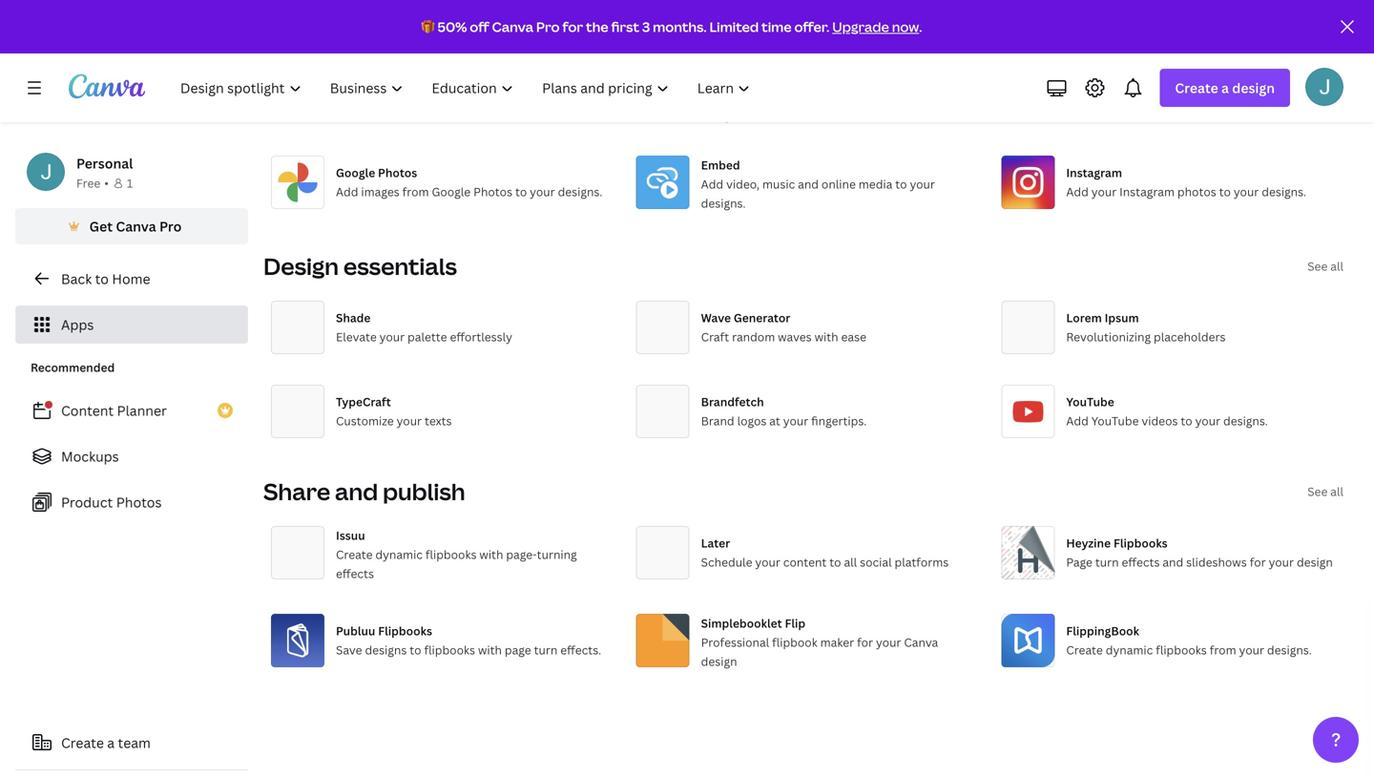 Task type: describe. For each thing, give the bounding box(es) containing it.
upgrade
[[833, 18, 890, 36]]

social
[[860, 554, 892, 570]]

design essentials
[[264, 251, 457, 282]]

flippingbook
[[1067, 623, 1140, 639]]

texts
[[425, 413, 452, 429]]

heyzine
[[1067, 535, 1111, 551]]

revolutionizing
[[1067, 329, 1152, 345]]

0 vertical spatial instagram
[[1067, 165, 1123, 180]]

to inside access your assets and add them to your designs.
[[888, 88, 899, 104]]

see all button for design essentials
[[1308, 257, 1344, 276]]

0 vertical spatial youtube
[[1067, 394, 1115, 410]]

effects inside issuu create dynamic flipbooks with page-turning effects
[[336, 566, 374, 581]]

page
[[1067, 554, 1093, 570]]

schedule
[[701, 554, 753, 570]]

ease
[[842, 329, 867, 345]]

professional
[[701, 634, 770, 650]]

.
[[920, 18, 923, 36]]

personal
[[76, 154, 133, 172]]

add inside google photos add images from google photos to your designs.
[[336, 184, 358, 199]]

to inside google photos add images from google photos to your designs.
[[516, 184, 527, 199]]

brand
[[701, 413, 735, 429]]

see for design essentials
[[1308, 258, 1328, 274]]

shade
[[336, 310, 371, 326]]

50%
[[438, 18, 467, 36]]

and up the 'issuu'
[[335, 476, 378, 507]]

design
[[264, 251, 339, 282]]

wave generator craft random waves with ease
[[701, 310, 867, 345]]

content planner link
[[15, 391, 248, 430]]

create inside issuu create dynamic flipbooks with page-turning effects
[[336, 547, 373, 562]]

later schedule your content to all social platforms
[[701, 535, 949, 570]]

photos
[[1178, 184, 1217, 199]]

heyzine flipbooks page turn effects and slideshows for your design
[[1067, 535, 1334, 570]]

to inside "embed add video, music and online media to your designs."
[[896, 176, 907, 192]]

music
[[763, 176, 796, 192]]

design inside heyzine flipbooks page turn effects and slideshows for your design
[[1297, 554, 1334, 570]]

see all for design essentials
[[1308, 258, 1344, 274]]

save
[[336, 642, 362, 658]]

first
[[611, 18, 640, 36]]

and inside "embed add video, music and online media to your designs."
[[798, 176, 819, 192]]

get canva pro button
[[15, 208, 248, 244]]

months.
[[653, 18, 707, 36]]

add
[[832, 88, 853, 104]]

effects.
[[561, 642, 602, 658]]

craft
[[701, 329, 730, 345]]

1 horizontal spatial pro
[[536, 18, 560, 36]]

flip
[[785, 615, 806, 631]]

publuu
[[336, 623, 376, 639]]

page
[[505, 642, 532, 658]]

team
[[118, 734, 151, 752]]

apps link
[[15, 306, 248, 344]]

apps
[[61, 316, 94, 334]]

back to home link
[[15, 260, 248, 298]]

1 vertical spatial photos
[[474, 184, 513, 199]]

your inside 'youtube add youtube videos to your designs.'
[[1196, 413, 1221, 429]]

simplebooklet
[[701, 615, 783, 631]]

share and publish
[[264, 476, 466, 507]]

slideshows
[[1187, 554, 1248, 570]]

for for canva
[[857, 634, 874, 650]]

1
[[127, 175, 133, 191]]

videos
[[1142, 413, 1179, 429]]

to inside instagram add your instagram photos to your designs.
[[1220, 184, 1232, 199]]

planner
[[117, 401, 167, 420]]

elevate
[[336, 329, 377, 345]]

add for instagram
[[1067, 184, 1089, 199]]

create inside dropdown button
[[1176, 79, 1219, 97]]

flippingbook create dynamic flipbooks from your designs.
[[1067, 623, 1313, 658]]

with inside issuu create dynamic flipbooks with page-turning effects
[[480, 547, 504, 562]]

turn inside publuu flipbooks save designs to flipbooks with page turn effects.
[[534, 642, 558, 658]]

a for team
[[107, 734, 115, 752]]

google photos add images from google photos to your designs.
[[336, 165, 603, 199]]

brandfetch brand logos at your fingertips.
[[701, 394, 867, 429]]

canva inside button
[[116, 217, 156, 235]]

design inside dropdown button
[[1233, 79, 1276, 97]]

create inside button
[[61, 734, 104, 752]]

publuu flipbooks save designs to flipbooks with page turn effects.
[[336, 623, 602, 658]]

get canva pro
[[89, 217, 182, 235]]

with inside publuu flipbooks save designs to flipbooks with page turn effects.
[[478, 642, 502, 658]]

offer.
[[795, 18, 830, 36]]

instagram add your instagram photos to your designs.
[[1067, 165, 1307, 199]]

to inside later schedule your content to all social platforms
[[830, 554, 842, 570]]

create a team
[[61, 734, 151, 752]]

video,
[[727, 176, 760, 192]]

recommended
[[31, 359, 115, 375]]

essentials
[[344, 251, 457, 282]]

for inside heyzine flipbooks page turn effects and slideshows for your design
[[1250, 554, 1267, 570]]

later
[[701, 535, 731, 551]]

page-
[[506, 547, 537, 562]]

flipbook
[[773, 634, 818, 650]]

home
[[112, 270, 150, 288]]

assets
[[771, 88, 805, 104]]

flipbooks for to
[[378, 623, 432, 639]]

all for design essentials
[[1331, 258, 1344, 274]]

all for share and publish
[[1331, 484, 1344, 499]]

images
[[361, 184, 400, 199]]

flipbooks for effects
[[1114, 535, 1168, 551]]

effortlessly
[[450, 329, 513, 345]]

your inside shade elevate your palette effortlessly
[[380, 329, 405, 345]]

from for images
[[403, 184, 429, 199]]

brandfetch
[[701, 394, 764, 410]]

lorem
[[1067, 310, 1102, 326]]

free
[[76, 175, 100, 191]]

a for design
[[1222, 79, 1230, 97]]

typecraft
[[336, 394, 391, 410]]



Task type: locate. For each thing, give the bounding box(es) containing it.
simplebooklet flip professional flipbook maker for your canva design
[[701, 615, 939, 669]]

mockups link
[[15, 437, 248, 475]]

typecraft customize your texts
[[336, 394, 452, 429]]

youtube
[[1067, 394, 1115, 410], [1092, 413, 1139, 429]]

1 horizontal spatial effects
[[1122, 554, 1160, 570]]

upgrade now button
[[833, 18, 920, 36]]

your inside "embed add video, music and online media to your designs."
[[910, 176, 936, 192]]

1 vertical spatial all
[[1331, 484, 1344, 499]]

from for flipbooks
[[1210, 642, 1237, 658]]

0 vertical spatial google
[[336, 165, 375, 180]]

placeholders
[[1154, 329, 1226, 345]]

youtube down revolutionizing on the right of the page
[[1067, 394, 1115, 410]]

to
[[888, 88, 899, 104], [896, 176, 907, 192], [516, 184, 527, 199], [1220, 184, 1232, 199], [95, 270, 109, 288], [1181, 413, 1193, 429], [830, 554, 842, 570], [410, 642, 422, 658]]

content planner
[[61, 401, 167, 420]]

0 horizontal spatial dynamic
[[376, 547, 423, 562]]

effects down the 'issuu'
[[336, 566, 374, 581]]

your inside simplebooklet flip professional flipbook maker for your canva design
[[876, 634, 902, 650]]

0 vertical spatial all
[[1331, 258, 1344, 274]]

turn down heyzine
[[1096, 554, 1120, 570]]

1 horizontal spatial design
[[1233, 79, 1276, 97]]

1 vertical spatial see
[[1308, 484, 1328, 499]]

your inside later schedule your content to all social platforms
[[756, 554, 781, 570]]

product
[[61, 493, 113, 511]]

0 horizontal spatial for
[[563, 18, 583, 36]]

1 vertical spatial see all
[[1308, 484, 1344, 499]]

see all button
[[1308, 257, 1344, 276], [1308, 482, 1344, 501]]

maker
[[821, 634, 855, 650]]

1 see from the top
[[1308, 258, 1328, 274]]

create a design button
[[1160, 69, 1291, 107]]

create up instagram add your instagram photos to your designs.
[[1176, 79, 1219, 97]]

add
[[701, 176, 724, 192], [336, 184, 358, 199], [1067, 184, 1089, 199], [1067, 413, 1089, 429]]

google right images
[[432, 184, 471, 199]]

lorem ipsum revolutionizing placeholders
[[1067, 310, 1226, 345]]

shade elevate your palette effortlessly
[[336, 310, 513, 345]]

for right the "maker"
[[857, 634, 874, 650]]

0 horizontal spatial canva
[[116, 217, 156, 235]]

generator
[[734, 310, 791, 326]]

2 vertical spatial photos
[[116, 493, 162, 511]]

add inside instagram add your instagram photos to your designs.
[[1067, 184, 1089, 199]]

1 see all button from the top
[[1308, 257, 1344, 276]]

and right music
[[798, 176, 819, 192]]

back
[[61, 270, 92, 288]]

0 horizontal spatial flipbooks
[[378, 623, 432, 639]]

flipbooks inside heyzine flipbooks page turn effects and slideshows for your design
[[1114, 535, 1168, 551]]

issuu create dynamic flipbooks with page-turning effects
[[336, 527, 577, 581]]

1 vertical spatial google
[[432, 184, 471, 199]]

for right slideshows
[[1250, 554, 1267, 570]]

2 horizontal spatial design
[[1297, 554, 1334, 570]]

create inside flippingbook create dynamic flipbooks from your designs.
[[1067, 642, 1103, 658]]

your
[[743, 88, 768, 104], [902, 88, 927, 104], [910, 176, 936, 192], [530, 184, 555, 199], [1092, 184, 1117, 199], [1234, 184, 1260, 199], [380, 329, 405, 345], [397, 413, 422, 429], [784, 413, 809, 429], [1196, 413, 1221, 429], [756, 554, 781, 570], [1269, 554, 1295, 570], [876, 634, 902, 650], [1240, 642, 1265, 658]]

with inside 'wave generator craft random waves with ease'
[[815, 329, 839, 345]]

dynamic inside flippingbook create dynamic flipbooks from your designs.
[[1106, 642, 1154, 658]]

2 horizontal spatial canva
[[904, 634, 939, 650]]

1 vertical spatial a
[[107, 734, 115, 752]]

3
[[642, 18, 650, 36]]

flipbooks right heyzine
[[1114, 535, 1168, 551]]

designs. inside google photos add images from google photos to your designs.
[[558, 184, 603, 199]]

0 vertical spatial a
[[1222, 79, 1230, 97]]

add for youtube
[[1067, 413, 1089, 429]]

1 vertical spatial from
[[1210, 642, 1237, 658]]

random
[[732, 329, 775, 345]]

pro left the in the top left of the page
[[536, 18, 560, 36]]

2 vertical spatial all
[[844, 554, 858, 570]]

0 horizontal spatial pro
[[159, 217, 182, 235]]

your inside brandfetch brand logos at your fingertips.
[[784, 413, 809, 429]]

0 vertical spatial see
[[1308, 258, 1328, 274]]

now
[[892, 18, 920, 36]]

1 horizontal spatial a
[[1222, 79, 1230, 97]]

waves
[[778, 329, 812, 345]]

2 vertical spatial design
[[701, 653, 738, 669]]

get
[[89, 217, 113, 235]]

add inside "embed add video, music and online media to your designs."
[[701, 176, 724, 192]]

dynamic down publish
[[376, 547, 423, 562]]

1 horizontal spatial photos
[[378, 165, 417, 180]]

1 vertical spatial turn
[[534, 642, 558, 658]]

pro up back to home link
[[159, 217, 182, 235]]

with left ease
[[815, 329, 839, 345]]

designs. inside 'youtube add youtube videos to your designs.'
[[1224, 413, 1269, 429]]

0 horizontal spatial from
[[403, 184, 429, 199]]

photos
[[378, 165, 417, 180], [474, 184, 513, 199], [116, 493, 162, 511]]

content
[[784, 554, 827, 570]]

with left page-
[[480, 547, 504, 562]]

publish
[[383, 476, 466, 507]]

and left add at right
[[808, 88, 829, 104]]

flipbooks inside publuu flipbooks save designs to flipbooks with page turn effects.
[[378, 623, 432, 639]]

palette
[[408, 329, 447, 345]]

from down slideshows
[[1210, 642, 1237, 658]]

designs. inside flippingbook create dynamic flipbooks from your designs.
[[1268, 642, 1313, 658]]

top level navigation element
[[168, 69, 767, 107]]

•
[[104, 175, 109, 191]]

design
[[1233, 79, 1276, 97], [1297, 554, 1334, 570], [701, 653, 738, 669]]

flipbooks down publish
[[426, 547, 477, 562]]

from inside google photos add images from google photos to your designs.
[[403, 184, 429, 199]]

customize
[[336, 413, 394, 429]]

designs. inside instagram add your instagram photos to your designs.
[[1262, 184, 1307, 199]]

at
[[770, 413, 781, 429]]

and inside access your assets and add them to your designs.
[[808, 88, 829, 104]]

1 horizontal spatial dynamic
[[1106, 642, 1154, 658]]

all
[[1331, 258, 1344, 274], [1331, 484, 1344, 499], [844, 554, 858, 570]]

🎁
[[422, 18, 435, 36]]

1 vertical spatial youtube
[[1092, 413, 1139, 429]]

0 vertical spatial pro
[[536, 18, 560, 36]]

create left team
[[61, 734, 104, 752]]

2 see from the top
[[1308, 484, 1328, 499]]

design inside simplebooklet flip professional flipbook maker for your canva design
[[701, 653, 738, 669]]

create a design
[[1176, 79, 1276, 97]]

see all for share and publish
[[1308, 484, 1344, 499]]

0 vertical spatial canva
[[492, 18, 534, 36]]

create down "flippingbook"
[[1067, 642, 1103, 658]]

2 horizontal spatial for
[[1250, 554, 1267, 570]]

dynamic down "flippingbook"
[[1106, 642, 1154, 658]]

1 vertical spatial flipbooks
[[378, 623, 432, 639]]

youtube add youtube videos to your designs.
[[1067, 394, 1269, 429]]

0 horizontal spatial design
[[701, 653, 738, 669]]

embed add video, music and online media to your designs.
[[701, 157, 936, 211]]

0 vertical spatial see all
[[1308, 258, 1344, 274]]

your inside heyzine flipbooks page turn effects and slideshows for your design
[[1269, 554, 1295, 570]]

0 vertical spatial from
[[403, 184, 429, 199]]

your inside typecraft customize your texts
[[397, 413, 422, 429]]

0 vertical spatial flipbooks
[[1114, 535, 1168, 551]]

2 vertical spatial for
[[857, 634, 874, 650]]

add for embed
[[701, 176, 724, 192]]

0 vertical spatial dynamic
[[376, 547, 423, 562]]

flipbooks for flippingbook
[[1156, 642, 1208, 658]]

for inside simplebooklet flip professional flipbook maker for your canva design
[[857, 634, 874, 650]]

access your assets and add them to your designs.
[[701, 88, 927, 123]]

for for first
[[563, 18, 583, 36]]

0 horizontal spatial google
[[336, 165, 375, 180]]

see all button for share and publish
[[1308, 482, 1344, 501]]

turning
[[537, 547, 577, 562]]

content
[[61, 401, 114, 420]]

embed
[[701, 157, 740, 173]]

to inside publuu flipbooks save designs to flipbooks with page turn effects.
[[410, 642, 422, 658]]

canva down "platforms"
[[904, 634, 939, 650]]

create a team button
[[15, 724, 248, 762]]

1 vertical spatial see all button
[[1308, 482, 1344, 501]]

1 vertical spatial canva
[[116, 217, 156, 235]]

for
[[563, 18, 583, 36], [1250, 554, 1267, 570], [857, 634, 874, 650]]

1 vertical spatial pro
[[159, 217, 182, 235]]

pro inside the 'get canva pro' button
[[159, 217, 182, 235]]

john smith image
[[1306, 68, 1344, 106]]

flipbooks for issuu
[[426, 547, 477, 562]]

back to home
[[61, 270, 150, 288]]

1 horizontal spatial for
[[857, 634, 874, 650]]

0 vertical spatial photos
[[378, 165, 417, 180]]

dynamic inside issuu create dynamic flipbooks with page-turning effects
[[376, 547, 423, 562]]

all inside later schedule your content to all social platforms
[[844, 554, 858, 570]]

1 vertical spatial dynamic
[[1106, 642, 1154, 658]]

turn right page on the left
[[534, 642, 558, 658]]

wave
[[701, 310, 731, 326]]

product photos
[[61, 493, 162, 511]]

google up images
[[336, 165, 375, 180]]

add inside 'youtube add youtube videos to your designs.'
[[1067, 413, 1089, 429]]

a inside button
[[107, 734, 115, 752]]

0 vertical spatial for
[[563, 18, 583, 36]]

2 see all button from the top
[[1308, 482, 1344, 501]]

issuu
[[336, 527, 365, 543]]

from right images
[[403, 184, 429, 199]]

create down the 'issuu'
[[336, 547, 373, 562]]

canva right the off
[[492, 18, 534, 36]]

0 horizontal spatial a
[[107, 734, 115, 752]]

dynamic for flippingbook
[[1106, 642, 1154, 658]]

1 horizontal spatial turn
[[1096, 554, 1120, 570]]

dynamic
[[376, 547, 423, 562], [1106, 642, 1154, 658]]

0 horizontal spatial effects
[[336, 566, 374, 581]]

limited
[[710, 18, 759, 36]]

media
[[859, 176, 893, 192]]

see for share and publish
[[1308, 484, 1328, 499]]

flipbooks up designs
[[378, 623, 432, 639]]

2 see all from the top
[[1308, 484, 1344, 499]]

online
[[822, 176, 856, 192]]

1 vertical spatial design
[[1297, 554, 1334, 570]]

🎁 50% off canva pro for the first 3 months. limited time offer. upgrade now .
[[422, 18, 923, 36]]

designs. inside "embed add video, music and online media to your designs."
[[701, 195, 746, 211]]

off
[[470, 18, 489, 36]]

flipbooks inside issuu create dynamic flipbooks with page-turning effects
[[426, 547, 477, 562]]

canva right get
[[116, 217, 156, 235]]

list
[[15, 391, 248, 521]]

photos for product photos
[[116, 493, 162, 511]]

photos for google photos add images from google photos to your designs.
[[378, 165, 417, 180]]

effects inside heyzine flipbooks page turn effects and slideshows for your design
[[1122, 554, 1160, 570]]

1 vertical spatial instagram
[[1120, 184, 1175, 199]]

list containing content planner
[[15, 391, 248, 521]]

0 vertical spatial see all button
[[1308, 257, 1344, 276]]

ipsum
[[1105, 310, 1140, 326]]

google
[[336, 165, 375, 180], [432, 184, 471, 199]]

0 horizontal spatial turn
[[534, 642, 558, 658]]

1 see all from the top
[[1308, 258, 1344, 274]]

1 vertical spatial for
[[1250, 554, 1267, 570]]

mockups
[[61, 447, 119, 465]]

youtube left videos
[[1092, 413, 1139, 429]]

flipbooks inside publuu flipbooks save designs to flipbooks with page turn effects.
[[424, 642, 475, 658]]

from inside flippingbook create dynamic flipbooks from your designs.
[[1210, 642, 1237, 658]]

1 vertical spatial with
[[480, 547, 504, 562]]

product photos link
[[15, 483, 248, 521]]

2 vertical spatial canva
[[904, 634, 939, 650]]

from
[[403, 184, 429, 199], [1210, 642, 1237, 658]]

0 horizontal spatial photos
[[116, 493, 162, 511]]

turn inside heyzine flipbooks page turn effects and slideshows for your design
[[1096, 554, 1120, 570]]

flipbooks right designs
[[424, 642, 475, 658]]

0 vertical spatial turn
[[1096, 554, 1120, 570]]

dynamic for issuu
[[376, 547, 423, 562]]

2 vertical spatial with
[[478, 642, 502, 658]]

pro
[[536, 18, 560, 36], [159, 217, 182, 235]]

turn
[[1096, 554, 1120, 570], [534, 642, 558, 658]]

2 horizontal spatial photos
[[474, 184, 513, 199]]

fingertips.
[[812, 413, 867, 429]]

instagram
[[1067, 165, 1123, 180], [1120, 184, 1175, 199]]

and left slideshows
[[1163, 554, 1184, 570]]

a inside dropdown button
[[1222, 79, 1230, 97]]

effects right the page
[[1122, 554, 1160, 570]]

1 horizontal spatial canva
[[492, 18, 534, 36]]

flipbooks inside flippingbook create dynamic flipbooks from your designs.
[[1156, 642, 1208, 658]]

and
[[808, 88, 829, 104], [798, 176, 819, 192], [335, 476, 378, 507], [1163, 554, 1184, 570]]

them
[[856, 88, 885, 104]]

1 horizontal spatial from
[[1210, 642, 1237, 658]]

and inside heyzine flipbooks page turn effects and slideshows for your design
[[1163, 554, 1184, 570]]

your inside google photos add images from google photos to your designs.
[[530, 184, 555, 199]]

designs. inside access your assets and add them to your designs.
[[701, 107, 746, 123]]

the
[[586, 18, 609, 36]]

share
[[264, 476, 330, 507]]

for left the in the top left of the page
[[563, 18, 583, 36]]

1 horizontal spatial google
[[432, 184, 471, 199]]

your inside flippingbook create dynamic flipbooks from your designs.
[[1240, 642, 1265, 658]]

0 vertical spatial with
[[815, 329, 839, 345]]

with left page on the left
[[478, 642, 502, 658]]

flipbooks down slideshows
[[1156, 642, 1208, 658]]

designs
[[365, 642, 407, 658]]

designs.
[[701, 107, 746, 123], [558, 184, 603, 199], [1262, 184, 1307, 199], [701, 195, 746, 211], [1224, 413, 1269, 429], [1268, 642, 1313, 658]]

0 vertical spatial design
[[1233, 79, 1276, 97]]

to inside 'youtube add youtube videos to your designs.'
[[1181, 413, 1193, 429]]

1 horizontal spatial flipbooks
[[1114, 535, 1168, 551]]

canva inside simplebooklet flip professional flipbook maker for your canva design
[[904, 634, 939, 650]]



Task type: vqa. For each thing, say whether or not it's contained in the screenshot.


